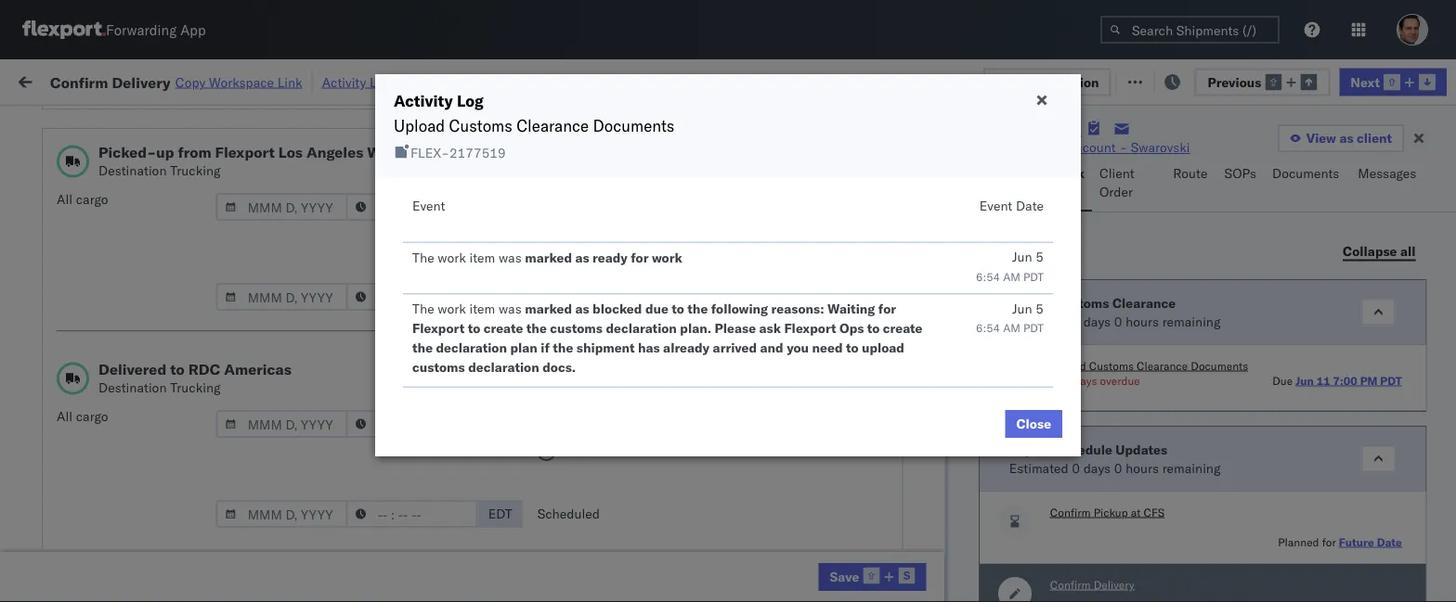 Task type: locate. For each thing, give the bounding box(es) containing it.
cfs
[[150, 390, 174, 406], [1143, 505, 1164, 519]]

from left 'o'hare'
[[137, 503, 164, 519]]

11:59 down confirm arrival at cfs button
[[88, 431, 125, 448]]

confirm for confirm delivery copy workspace link
[[50, 73, 108, 91]]

0 vertical spatial angeles
[[306, 143, 363, 162]]

from inside the 'picked-up from flexport los angeles warehouse destination trucking'
[[178, 143, 211, 162]]

days inside import customs clearance estimated 0 days 0 hours remaining
[[1083, 313, 1110, 329]]

delivery up ready
[[112, 73, 171, 91]]

0 vertical spatial actual
[[563, 227, 601, 243]]

los down 2:00 am pdt, aug 17, 2023
[[168, 299, 188, 315]]

1 horizontal spatial :
[[427, 115, 431, 129]]

from inside schedule pickup from long beach, california
[[144, 421, 172, 437]]

1 scheduled from the top
[[537, 289, 600, 305]]

order
[[1099, 184, 1133, 200]]

ready
[[593, 249, 628, 266]]

angeles inside confirm pickup from los angeles
[[192, 585, 239, 601]]

2023 right 20,
[[229, 186, 261, 202]]

11,
[[891, 74, 911, 90]]

event for event date
[[980, 198, 1013, 214]]

-- for schedule pickup from long beach, california
[[1054, 431, 1070, 448]]

pdt, for long
[[151, 431, 181, 448]]

from right up
[[178, 143, 211, 162]]

3 fcl from the top
[[399, 431, 423, 448]]

-- for schedule pickup from los angeles international airport
[[1054, 227, 1070, 243]]

los down the 9:59 pm pdt, jul 2, 2023
[[168, 585, 188, 601]]

upload customs clearance documents up overdue
[[1050, 358, 1248, 372]]

activity
[[322, 74, 366, 90], [394, 91, 453, 111]]

1 trucking from the top
[[170, 163, 221, 179]]

2 vertical spatial angeles
[[192, 585, 239, 601]]

activity inside button
[[322, 74, 366, 90]]

all cargo down deadline
[[57, 191, 108, 208]]

import for import work
[[156, 72, 198, 88]]

9:00
[[88, 391, 116, 407]]

progress
[[290, 115, 336, 129]]

-- for confirm arrival at cfs
[[1054, 391, 1070, 407]]

confirm pickup from los angeles link
[[43, 584, 264, 603]]

pickup inside "link"
[[101, 349, 141, 365]]

1 remaining from the top
[[1162, 313, 1220, 329]]

2 integration test account - on ag from the left
[[599, 309, 799, 325]]

customs down schedule pickup from los angeles international airport
[[88, 258, 140, 274]]

2023 down "17,"
[[220, 309, 252, 325]]

as inside button
[[1339, 130, 1354, 146]]

from for ca
[[137, 299, 164, 315]]

0 vertical spatial cfs
[[150, 390, 174, 406]]

estimated down close button
[[1009, 460, 1068, 476]]

6 resize handle column header from the left
[[753, 144, 775, 603]]

0 up 136 days overdue
[[1072, 313, 1080, 329]]

flex- down flex-2006088
[[814, 391, 854, 407]]

pm down arrival on the left bottom of page
[[128, 431, 148, 448]]

schedule down ca at the bottom left of the page
[[43, 349, 98, 365]]

test
[[1039, 139, 1064, 156], [666, 268, 691, 284], [546, 309, 570, 325], [666, 309, 691, 325], [524, 350, 549, 366], [666, 391, 691, 407], [666, 513, 691, 529]]

1 schedule delivery appointment link from the top
[[43, 184, 228, 203]]

0 horizontal spatial create
[[484, 320, 523, 337]]

flex- for flex-2221222
[[814, 513, 854, 529]]

1 on from the left
[[637, 309, 657, 325]]

unknown
[[88, 350, 147, 366]]

hours inside import schedule updates estimated 0 days 0 hours remaining
[[1125, 460, 1159, 476]]

2 5 from the top
[[1036, 300, 1044, 317]]

0 vertical spatial 11:59
[[88, 309, 125, 325]]

due jun 11 7:00 pm pdt
[[1272, 373, 1402, 387]]

1 vertical spatial item
[[469, 301, 495, 317]]

1 destination from the top
[[98, 163, 167, 179]]

2 11:59 from the top
[[88, 431, 125, 448]]

jun 5 6:54 am pdt for marked as blocked due to the following reasons: waiting for flexport to create the customs declaration plan. please ask flexport ops to create the declaration plan if the shipment has already arrived and you need to upload customs declaration docs.
[[976, 300, 1044, 335]]

from down "10:05 am pdt, jul 20, 2023" on the left of the page
[[144, 217, 172, 233]]

2 ocean lcl from the top
[[358, 472, 422, 488]]

0 vertical spatial date
[[1016, 198, 1044, 214]]

0 vertical spatial remaining
[[1162, 313, 1220, 329]]

flexport down 'the work item was'
[[412, 320, 465, 337]]

all cargo for delivered
[[57, 409, 108, 425]]

account for 9:59 pm pdt, jul 2, 2023
[[694, 513, 743, 529]]

destination down picked-
[[98, 163, 167, 179]]

pickup inside confirm pickup from los angeles
[[94, 585, 134, 601]]

0 vertical spatial ocean fcl
[[358, 186, 423, 202]]

all cargo
[[57, 191, 108, 208], [57, 409, 108, 425]]

remaining for clearance
[[1162, 313, 1220, 329]]

0 horizontal spatial flexport
[[215, 143, 275, 162]]

aug for 16,
[[176, 391, 201, 407]]

0 horizontal spatial cfs
[[150, 390, 174, 406]]

mbl/mawb numbers
[[1054, 152, 1172, 166]]

from down upload customs clearance documents link at the top of the page
[[137, 299, 164, 315]]

2 actual from the top
[[563, 444, 601, 460]]

as inside marked as blocked due to the following reasons: waiting for flexport to create the customs declaration plan. please ask flexport ops to create the declaration plan if the shipment has already arrived and you need to upload customs declaration docs.
[[575, 301, 589, 317]]

clearance
[[517, 116, 589, 136], [144, 258, 203, 274], [1112, 294, 1175, 311], [1136, 358, 1187, 372]]

tclu6423271
[[933, 472, 1021, 488]]

0 vertical spatial appointment
[[152, 185, 228, 202]]

2 item from the top
[[469, 301, 495, 317]]

2:00 am pdt, aug 17, 2023
[[88, 268, 260, 284]]

resize handle column header
[[261, 144, 283, 603], [266, 144, 288, 603], [326, 144, 348, 603], [447, 144, 469, 603], [567, 144, 590, 603], [753, 144, 775, 603], [902, 144, 924, 603], [1022, 144, 1045, 603], [1255, 144, 1277, 603], [1375, 144, 1398, 603], [1423, 144, 1445, 603]]

1 vertical spatial flex-2177519
[[410, 145, 506, 161]]

2 the from the top
[[412, 301, 434, 317]]

2 jun 5 6:54 am pdt from the top
[[976, 300, 1044, 335]]

at left risk
[[368, 72, 380, 88]]

pm for 9:00 pm pdt, aug 16, 2023
[[120, 391, 140, 407]]

cfs for confirm arrival at cfs
[[150, 390, 174, 406]]

2 horizontal spatial at
[[1130, 505, 1140, 519]]

1 horizontal spatial ag
[[781, 309, 799, 325]]

ag up you
[[781, 309, 799, 325]]

confirm for confirm delivery
[[1050, 578, 1090, 592]]

1 horizontal spatial on
[[758, 309, 778, 325]]

upload
[[862, 340, 904, 356]]

2 ag from the left
[[781, 309, 799, 325]]

updates
[[1115, 441, 1167, 457]]

los inside the 'picked-up from flexport los angeles warehouse destination trucking'
[[278, 143, 303, 162]]

0 vertical spatial mmm d, yyyy text field
[[216, 283, 348, 311]]

jul
[[185, 186, 202, 202], [184, 309, 201, 325], [176, 513, 193, 529]]

upload customs clearance documents button up confirm pickup from los angeles, ca link
[[43, 257, 264, 296]]

0 horizontal spatial activity log
[[322, 74, 391, 90]]

1 mmm d, yyyy text field from the top
[[216, 193, 348, 221]]

account for 11:59 pm pdt, jul 2, 2023
[[694, 309, 743, 325]]

pickup for confirm pickup from los angeles, ca
[[94, 299, 134, 315]]

-- for upload customs clearance documents
[[1054, 268, 1070, 284]]

from for california
[[144, 421, 172, 437]]

1 airport from the top
[[121, 235, 163, 252]]

import inside button
[[156, 72, 198, 88]]

estimated inside import customs clearance estimated 0 days 0 hours remaining
[[1009, 313, 1068, 329]]

swarovski up reasons:
[[758, 268, 817, 284]]

no
[[435, 115, 450, 129]]

2 estimated from the top
[[1009, 460, 1068, 476]]

2 destination from the top
[[98, 380, 167, 396]]

upload left 2:00
[[43, 258, 85, 274]]

0 horizontal spatial activity
[[322, 74, 366, 90]]

0 vertical spatial trucking
[[170, 163, 221, 179]]

from inside confirm pickup from los angeles, ca
[[137, 299, 164, 315]]

2 vertical spatial fcl
[[399, 431, 423, 448]]

2 vertical spatial at
[[1130, 505, 1140, 519]]

2023 right "17,"
[[228, 268, 260, 284]]

item for the work item was marked as ready for work
[[469, 249, 495, 266]]

0 vertical spatial import
[[156, 72, 198, 88]]

actual up ready
[[563, 227, 601, 243]]

: for status
[[133, 115, 136, 129]]

1 horizontal spatial due
[[1272, 373, 1292, 387]]

flexport inside the 'picked-up from flexport los angeles warehouse destination trucking'
[[215, 143, 275, 162]]

destination inside delivered to rdc americas destination trucking
[[98, 380, 167, 396]]

angeles down 20,
[[199, 217, 246, 233]]

1 ocean from the top
[[358, 186, 396, 202]]

account
[[1067, 139, 1116, 156], [694, 268, 743, 284], [574, 309, 623, 325], [694, 309, 743, 325], [694, 391, 743, 407], [694, 513, 743, 529]]

confirm
[[50, 73, 108, 91], [43, 299, 90, 315], [43, 390, 90, 406], [43, 503, 90, 519], [1050, 505, 1090, 519], [1050, 578, 1090, 592], [43, 585, 90, 601]]

upload customs clearance documents up name
[[394, 116, 675, 136]]

following
[[711, 301, 768, 317]]

1 vertical spatial airport
[[121, 521, 163, 538]]

collapse all
[[1342, 242, 1415, 259]]

1 horizontal spatial 2177519
[[1017, 120, 1082, 138]]

0 horizontal spatial work
[[202, 72, 234, 88]]

2177519 up mbl/mawb
[[1017, 120, 1082, 138]]

2, for los
[[204, 309, 216, 325]]

client
[[478, 152, 508, 166], [1099, 165, 1135, 182]]

flex- up waiting
[[814, 227, 854, 243]]

2 remaining from the top
[[1162, 460, 1220, 476]]

integration test account - swarovski for 9:59 pm pdt, jul 2, 2023
[[599, 513, 817, 529]]

1 lcl from the top
[[399, 309, 422, 325]]

view
[[1306, 130, 1336, 146]]

1 vertical spatial cfs
[[1143, 505, 1164, 519]]

0 vertical spatial declaration
[[606, 320, 677, 337]]

flex- for flex-2389690
[[814, 309, 854, 325]]

2 was from the top
[[499, 301, 522, 317]]

confirm up ca at the bottom left of the page
[[43, 299, 90, 315]]

delivery inside confirm delivery button
[[1093, 578, 1134, 592]]

confirm pickup from los angeles, ca button
[[43, 298, 264, 337]]

appointment
[[152, 185, 228, 202], [152, 471, 228, 488]]

0 vertical spatial 2,
[[204, 309, 216, 325]]

2 vertical spatial -- : -- -- text field
[[346, 501, 478, 528]]

copy
[[175, 74, 206, 90]]

1 all cargo from the top
[[57, 191, 108, 208]]

import
[[156, 72, 198, 88], [1009, 294, 1051, 311], [1009, 441, 1051, 457]]

days inside import schedule updates estimated 0 days 0 hours remaining
[[1083, 460, 1110, 476]]

ocean fcl for schedule pickup from long beach, california
[[358, 431, 423, 448]]

airport inside schedule pickup from los angeles international airport
[[121, 235, 163, 252]]

1 mmm d, yyyy text field from the top
[[216, 283, 348, 311]]

los inside schedule pickup from los angeles international airport
[[175, 217, 196, 233]]

0 horizontal spatial ping
[[478, 350, 509, 366]]

confirm down california
[[43, 503, 90, 519]]

log right "760" at the top
[[370, 74, 391, 90]]

1 cargo from the top
[[76, 191, 108, 208]]

2 -- : -- -- text field from the top
[[346, 283, 478, 311]]

-- for confirm pickup from o'hare international airport
[[1054, 513, 1070, 529]]

6:54
[[976, 270, 1000, 284], [976, 321, 1000, 335]]

2 : from the left
[[427, 115, 431, 129]]

1 -- : -- -- text field from the top
[[346, 193, 478, 221]]

1 11:59 from the top
[[88, 309, 125, 325]]

international inside schedule pickup from los angeles international airport
[[43, 235, 118, 252]]

ping - test entity
[[478, 350, 587, 366]]

confirm inside confirm pickup from los angeles, ca
[[43, 299, 90, 315]]

airport inside confirm pickup from o'hare international airport
[[121, 521, 163, 538]]

0 vertical spatial international
[[43, 235, 118, 252]]

0 vertical spatial schedule delivery appointment link
[[43, 184, 228, 203]]

airport up upload customs clearance documents link at the top of the page
[[121, 235, 163, 252]]

0 vertical spatial as
[[1339, 130, 1354, 146]]

import for import schedule updates estimated 0 days 0 hours remaining
[[1009, 441, 1051, 457]]

future date button
[[1339, 535, 1402, 549]]

flex-2342352 button
[[785, 549, 915, 575], [785, 549, 915, 575]]

upload customs clearance documents button up overdue
[[1050, 358, 1248, 373]]

1 item from the top
[[469, 249, 495, 266]]

snooze
[[293, 152, 329, 166]]

from left 'long'
[[144, 421, 172, 437]]

0 vertical spatial 5
[[1036, 249, 1044, 265]]

confirm delivery copy workspace link
[[50, 73, 302, 91]]

1 horizontal spatial event
[[980, 198, 1013, 214]]

0 horizontal spatial on
[[637, 309, 657, 325]]

136 days overdue
[[1050, 373, 1140, 387]]

integration for 9:59 pm pdt, jul 2, 2023
[[599, 513, 663, 529]]

2023
[[229, 186, 261, 202], [228, 268, 260, 284], [220, 309, 252, 325], [227, 391, 259, 407], [233, 431, 265, 448], [212, 513, 244, 529]]

1 event from the left
[[412, 198, 445, 214]]

storage
[[537, 227, 582, 243]]

0 vertical spatial work
[[202, 72, 234, 88]]

2 all from the top
[[57, 409, 73, 425]]

operator
[[1286, 152, 1331, 166]]

2 event from the left
[[980, 198, 1013, 214]]

california
[[43, 440, 100, 456]]

save
[[830, 569, 859, 585]]

documents inside button
[[1272, 165, 1339, 182]]

flex-2310512 button
[[785, 386, 915, 412], [785, 386, 915, 412]]

1 all from the top
[[57, 191, 73, 208]]

los inside confirm pickup from los angeles, ca
[[168, 299, 188, 315]]

0 vertical spatial upload customs clearance documents button
[[43, 257, 264, 296]]

1 vertical spatial aug
[[176, 391, 201, 407]]

1 ocean lcl from the top
[[358, 309, 422, 325]]

estimated up 136
[[1009, 313, 1068, 329]]

0 vertical spatial all cargo
[[57, 191, 108, 208]]

1 was from the top
[[499, 249, 522, 266]]

account for 9:00 pm pdt, aug 16, 2023
[[694, 391, 743, 407]]

the right if
[[553, 340, 573, 356]]

0 vertical spatial fcl
[[399, 186, 423, 202]]

1 fcl from the top
[[399, 186, 423, 202]]

1 horizontal spatial ping
[[599, 350, 630, 366]]

2 mmm d, yyyy text field from the top
[[216, 410, 348, 438]]

2 airport from the top
[[121, 521, 163, 538]]

ag left plan.
[[660, 309, 678, 325]]

import work
[[156, 72, 234, 88]]

1 : from the left
[[133, 115, 136, 129]]

estimated for customs
[[1009, 313, 1068, 329]]

event
[[412, 198, 445, 214], [980, 198, 1013, 214]]

appointment down "deadline" button
[[152, 185, 228, 202]]

2 on from the left
[[758, 309, 778, 325]]

pm for 11:59 pm pdt, jul 2, 2023
[[128, 309, 148, 325]]

as for view
[[1339, 130, 1354, 146]]

airport right 9:59
[[121, 521, 163, 538]]

2177519 down the no
[[449, 145, 506, 161]]

1 ping from the left
[[478, 350, 509, 366]]

flex-2132512
[[814, 472, 911, 488]]

appointment up 'o'hare'
[[152, 471, 228, 488]]

1 the from the top
[[412, 249, 434, 266]]

2310512
[[854, 391, 911, 407]]

0 vertical spatial 6:54
[[976, 270, 1000, 284]]

remaining inside import schedule updates estimated 0 days 0 hours remaining
[[1162, 460, 1220, 476]]

schedule
[[43, 185, 98, 202], [43, 217, 98, 233], [43, 349, 98, 365], [43, 421, 98, 437], [1054, 441, 1112, 457], [43, 471, 98, 488]]

import inside import customs clearance estimated 0 days 0 hours remaining
[[1009, 294, 1051, 311]]

confirm inside confirm pickup from o'hare international airport
[[43, 503, 90, 519]]

mmm d, yyyy text field for angeles
[[216, 283, 348, 311]]

1 horizontal spatial create
[[883, 320, 923, 337]]

client for client name
[[478, 152, 508, 166]]

2 ping from the left
[[599, 350, 630, 366]]

all
[[57, 191, 73, 208], [57, 409, 73, 425]]

2 scheduled from the top
[[537, 506, 600, 522]]

pickup inside schedule pickup from los angeles international airport
[[101, 217, 141, 233]]

cfs down updates
[[1143, 505, 1164, 519]]

1 estimated from the top
[[1009, 313, 1068, 329]]

0 vertical spatial scheduled
[[537, 289, 600, 305]]

integration for 9:00 pm pdt, aug 16, 2023
[[599, 391, 663, 407]]

estimated inside import schedule updates estimated 0 days 0 hours remaining
[[1009, 460, 1068, 476]]

activity up snoozed : no
[[394, 91, 453, 111]]

destination down the delivered
[[98, 380, 167, 396]]

americas
[[224, 360, 291, 379]]

pm right 9:59
[[120, 513, 140, 529]]

you
[[787, 340, 809, 356]]

cargo down 9:00
[[76, 409, 108, 425]]

message (0)
[[249, 72, 325, 88]]

2 cargo from the top
[[76, 409, 108, 425]]

as left the blocked on the left of the page
[[575, 301, 589, 317]]

1 vertical spatial estimated
[[1009, 460, 1068, 476]]

0 vertical spatial schedule delivery appointment button
[[43, 184, 228, 205]]

work
[[202, 72, 234, 88], [1052, 165, 1085, 182]]

schedule down 10:05 on the top of page
[[43, 217, 98, 233]]

4 ocean from the top
[[358, 431, 396, 448]]

batch action button
[[1324, 66, 1445, 94]]

1 jun 5 6:54 am pdt from the top
[[976, 249, 1044, 284]]

mmm d, yyyy text field for trucking
[[216, 501, 348, 528]]

1 vertical spatial all cargo
[[57, 409, 108, 425]]

-- : -- -- text field
[[346, 193, 478, 221], [346, 283, 478, 311], [346, 501, 478, 528]]

2023 right 16,
[[227, 391, 259, 407]]

1 ocean fcl from the top
[[358, 186, 423, 202]]

9:59 pm pdt, jul 2, 2023
[[88, 513, 244, 529]]

workspace
[[209, 74, 274, 90]]

2 create from the left
[[883, 320, 923, 337]]

ocean fcl
[[358, 186, 423, 202], [358, 350, 423, 366], [358, 431, 423, 448]]

confirm inside confirm pickup from los angeles
[[43, 585, 90, 601]]

2 international from the top
[[43, 521, 118, 538]]

swarovski up flex-2342352
[[758, 513, 817, 529]]

from inside schedule pickup from los angeles international airport
[[144, 217, 172, 233]]

for left future
[[1322, 535, 1336, 549]]

2 fcl from the top
[[399, 350, 423, 366]]

summary button
[[971, 157, 1045, 212]]

item down apple on the top left
[[469, 249, 495, 266]]

pdt
[[1023, 270, 1044, 284], [488, 289, 512, 305], [1023, 321, 1044, 335], [1380, 373, 1402, 387]]

hours
[[1125, 313, 1159, 329], [1125, 460, 1159, 476]]

ocean fcl for schedule delivery appointment
[[358, 186, 423, 202]]

1 vertical spatial lcl
[[399, 472, 422, 488]]

air for 9:00 pm pdt, aug 16, 2023
[[358, 391, 374, 407]]

1 horizontal spatial upload
[[394, 116, 445, 136]]

1 create from the left
[[484, 320, 523, 337]]

los for schedule pickup from los angeles international airport
[[175, 217, 196, 233]]

confirm up by:
[[50, 73, 108, 91]]

due
[[840, 74, 863, 90], [1272, 373, 1292, 387]]

filtered by:
[[19, 114, 85, 130]]

date
[[1016, 198, 1044, 214], [1376, 535, 1402, 549]]

was for the work item was
[[499, 301, 522, 317]]

1 vertical spatial as
[[575, 249, 589, 266]]

2 schedule delivery appointment link from the top
[[43, 470, 228, 489]]

2 mmm d, yyyy text field from the top
[[216, 501, 348, 528]]

planned
[[1278, 535, 1319, 549]]

to down ops
[[846, 340, 859, 356]]

2 ocean from the top
[[358, 309, 396, 325]]

1 horizontal spatial upload customs clearance documents button
[[1050, 358, 1248, 373]]

2023 right 10,
[[233, 431, 265, 448]]

all up california
[[57, 409, 73, 425]]

los inside confirm pickup from los angeles
[[168, 585, 188, 601]]

flex- down ops
[[814, 350, 854, 366]]

0 vertical spatial 2177519
[[1017, 120, 1082, 138]]

1 horizontal spatial at
[[368, 72, 380, 88]]

air for 2:00 am pdt, aug 17, 2023
[[358, 268, 374, 284]]

delivery down confirm pickup at cfs
[[1093, 578, 1134, 592]]

the down 'the work item was'
[[412, 340, 433, 356]]

ping for ping - test
[[599, 350, 630, 366]]

pickup inside confirm pickup from los angeles, ca
[[94, 299, 134, 315]]

flex- up summary on the right top of page
[[972, 120, 1017, 138]]

client for client order
[[1099, 165, 1135, 182]]

1 vertical spatial mmm d, yyyy text field
[[216, 410, 348, 438]]

1 international from the top
[[43, 235, 118, 252]]

0 vertical spatial upload customs clearance documents
[[394, 116, 675, 136]]

pickup inside confirm pickup from o'hare international airport
[[94, 503, 134, 519]]

0 vertical spatial lcl
[[399, 309, 422, 325]]

11:59 pm pdt, jul 2, 2023
[[88, 309, 252, 325]]

MMM D, YYYY text field
[[216, 283, 348, 311], [216, 501, 348, 528]]

on
[[454, 72, 469, 88]]

cargo for delivered
[[76, 409, 108, 425]]

event down summary on the right top of page
[[980, 198, 1013, 214]]

mmm d, yyyy text field for flexport
[[216, 193, 348, 221]]

8 resize handle column header from the left
[[1022, 144, 1045, 603]]

4 air from the top
[[358, 513, 374, 529]]

MMM D, YYYY text field
[[216, 193, 348, 221], [216, 410, 348, 438]]

due left "11"
[[1272, 373, 1292, 387]]

2023 for 11:59 pm pdt, oct 10, 2023
[[233, 431, 265, 448]]

0 vertical spatial marked
[[525, 249, 572, 266]]

customs up entity at the left of the page
[[550, 320, 603, 337]]

2 trucking from the top
[[170, 380, 221, 396]]

1 horizontal spatial cfs
[[1143, 505, 1164, 519]]

log
[[370, 74, 391, 90], [457, 91, 484, 111]]

1 vertical spatial 6:54
[[976, 321, 1000, 335]]

1 appointment from the top
[[152, 185, 228, 202]]

flex- for flex-2132512
[[814, 472, 854, 488]]

as
[[1339, 130, 1354, 146], [575, 249, 589, 266], [575, 301, 589, 317]]

ocean for schedule pickup from long beach, california
[[358, 431, 396, 448]]

2 marked from the top
[[525, 301, 572, 317]]

flex-2177519 up summary on the right top of page
[[972, 120, 1082, 138]]

was up plan
[[499, 301, 522, 317]]

3 air from the top
[[358, 391, 374, 407]]

as right view
[[1339, 130, 1354, 146]]

flex- up flex-2221222
[[814, 472, 854, 488]]

angeles inside schedule pickup from los angeles international airport
[[199, 217, 246, 233]]

1 vertical spatial cargo
[[76, 409, 108, 425]]

on up has
[[637, 309, 657, 325]]

2 vertical spatial import
[[1009, 441, 1051, 457]]

all cargo for picked-
[[57, 191, 108, 208]]

1 ag from the left
[[660, 309, 678, 325]]

confirm down import schedule updates estimated 0 days 0 hours remaining
[[1050, 505, 1090, 519]]

flex-2177519 down the no
[[410, 145, 506, 161]]

angeles down 'o'hare'
[[192, 585, 239, 601]]

from for angeles
[[178, 143, 211, 162]]

exception up integration test account - swarovski link
[[1038, 74, 1099, 90]]

1 horizontal spatial flex-2177519
[[972, 120, 1082, 138]]

1 vertical spatial mmm d, yyyy text field
[[216, 501, 348, 528]]

confirm pickup from los angeles button
[[43, 584, 264, 603]]

1 horizontal spatial date
[[1376, 535, 1402, 549]]

2023 for 10:05 am pdt, jul 20, 2023
[[229, 186, 261, 202]]

schedule pickup from los angeles international airport
[[43, 217, 246, 252]]

the work item was
[[412, 301, 522, 317]]

pm
[[954, 74, 974, 90], [128, 309, 148, 325], [1360, 373, 1377, 387], [120, 391, 140, 407], [128, 431, 148, 448], [120, 513, 140, 529]]

2 6:54 from the top
[[976, 321, 1000, 335]]

ocean
[[358, 186, 396, 202], [358, 309, 396, 325], [358, 350, 396, 366], [358, 431, 396, 448], [358, 472, 396, 488]]

3 resize handle column header from the left
[[326, 144, 348, 603]]

flex-2342352
[[814, 554, 911, 570]]

declaration up has
[[606, 320, 677, 337]]

5 for marked as blocked due to the following reasons: waiting for flexport to create the customs declaration plan. please ask flexport ops to create the declaration plan if the shipment has already arrived and you need to upload customs declaration docs.
[[1036, 300, 1044, 317]]

1 6:54 from the top
[[976, 270, 1000, 284]]

flex- up need
[[814, 309, 854, 325]]

mode
[[358, 152, 386, 166]]

3 ocean fcl from the top
[[358, 431, 423, 448]]

16,
[[204, 391, 224, 407]]

from down confirm pickup from los angeles, ca button
[[144, 349, 172, 365]]

1 vertical spatial all
[[57, 409, 73, 425]]

declaration down plan
[[468, 359, 539, 376]]

pickup inside schedule pickup from long beach, california
[[101, 421, 141, 437]]

hours for clearance
[[1125, 313, 1159, 329]]

0 horizontal spatial client
[[478, 152, 508, 166]]

0 horizontal spatial :
[[133, 115, 136, 129]]

0 vertical spatial destination
[[98, 163, 167, 179]]

0 vertical spatial airport
[[121, 235, 163, 252]]

days
[[1083, 313, 1110, 329], [1073, 373, 1097, 387], [1083, 460, 1110, 476]]

aug left 16,
[[176, 391, 201, 407]]

1 hours from the top
[[1125, 313, 1159, 329]]

flex- for flex-2342352
[[814, 554, 854, 570]]

for inside marked as blocked due to the following reasons: waiting for flexport to create the customs declaration plan. please ask flexport ops to create the declaration plan if the shipment has already arrived and you need to upload customs declaration docs.
[[878, 301, 896, 317]]

event down the mode button
[[412, 198, 445, 214]]

3 -- : -- -- text field from the top
[[346, 501, 478, 528]]

2 all cargo from the top
[[57, 409, 108, 425]]

activity left risk
[[322, 74, 366, 90]]

file
[[1140, 72, 1162, 88], [1012, 74, 1035, 90]]

was down apple on the top left
[[499, 249, 522, 266]]

0 horizontal spatial date
[[1016, 198, 1044, 214]]

angeles for schedule pickup from los angeles international airport
[[199, 217, 246, 233]]

all left 10:05 on the top of page
[[57, 191, 73, 208]]

1 vertical spatial declaration
[[436, 340, 507, 356]]

confirm for confirm pickup from los angeles
[[43, 585, 90, 601]]

for right waiting
[[878, 301, 896, 317]]

2 air from the top
[[358, 268, 374, 284]]

1 actual from the top
[[563, 227, 601, 243]]

hours inside import customs clearance estimated 0 days 0 hours remaining
[[1125, 313, 1159, 329]]

from inside confirm pickup from o'hare international airport
[[137, 503, 164, 519]]

confirm down 9:59
[[43, 585, 90, 601]]

client inside button
[[478, 152, 508, 166]]

confirm delivery
[[1050, 578, 1134, 592]]

due left 11,
[[840, 74, 863, 90]]

from for international
[[144, 217, 172, 233]]

entity
[[552, 350, 587, 366]]

due for due jun 11, 11:00 pm
[[840, 74, 863, 90]]

0 horizontal spatial log
[[370, 74, 391, 90]]

1 vertical spatial appointment
[[152, 471, 228, 488]]

clearance inside import customs clearance estimated 0 days 0 hours remaining
[[1112, 294, 1175, 311]]

import inside import schedule updates estimated 0 days 0 hours remaining
[[1009, 441, 1051, 457]]

1 schedule delivery appointment button from the top
[[43, 184, 228, 205]]

at inside confirm arrival at cfs link
[[135, 390, 147, 406]]

1 vertical spatial 2,
[[196, 513, 208, 529]]

integration test account - on ag up already
[[599, 309, 799, 325]]

declaration down 'the work item was'
[[436, 340, 507, 356]]

at inside confirm pickup at cfs button
[[1130, 505, 1140, 519]]

1 vertical spatial upload
[[43, 258, 85, 274]]

1 vertical spatial 2177519
[[449, 145, 506, 161]]

exception
[[1166, 72, 1226, 88], [1038, 74, 1099, 90]]

scheduled right the edt
[[537, 506, 600, 522]]

1 vertical spatial trucking
[[170, 380, 221, 396]]

file exception up integration test account - swarovski link
[[1012, 74, 1099, 90]]

days for schedule
[[1083, 460, 1110, 476]]

log inside button
[[370, 74, 391, 90]]

0 horizontal spatial 2177519
[[449, 145, 506, 161]]

0 vertical spatial jun 5 6:54 am pdt
[[976, 249, 1044, 284]]

2177519
[[1017, 120, 1082, 138], [449, 145, 506, 161]]

schedule delivery appointment button up confirm pickup from o'hare international airport
[[43, 470, 228, 491]]

confirm left arrival on the left bottom of page
[[43, 390, 90, 406]]

1 5 from the top
[[1036, 249, 1044, 265]]

11:59
[[88, 309, 125, 325], [88, 431, 125, 448]]

client inside button
[[1099, 165, 1135, 182]]

2 hours from the top
[[1125, 460, 1159, 476]]

remaining inside import customs clearance estimated 0 days 0 hours remaining
[[1162, 313, 1220, 329]]

1 vertical spatial upload customs clearance documents button
[[1050, 358, 1248, 373]]

7:00
[[1333, 373, 1357, 387]]

0 vertical spatial -- : -- -- text field
[[346, 193, 478, 221]]



Task type: describe. For each thing, give the bounding box(es) containing it.
-- for confirm pickup from los angeles, ca
[[1054, 309, 1070, 325]]

future
[[1339, 535, 1374, 549]]

2 lcl from the top
[[399, 472, 422, 488]]

event date
[[980, 198, 1044, 214]]

pm right 7:00
[[1360, 373, 1377, 387]]

2 horizontal spatial upload
[[1050, 358, 1086, 372]]

picked-
[[98, 143, 156, 162]]

10 resize handle column header from the left
[[1375, 144, 1398, 603]]

schedule pickup from los angeles international airport link
[[43, 216, 264, 253]]

aug for 17,
[[177, 268, 202, 284]]

import for import customs clearance estimated 0 days 0 hours remaining
[[1009, 294, 1051, 311]]

item for the work item was
[[469, 301, 495, 317]]

pickup for confirm pickup from o'hare international airport
[[94, 503, 134, 519]]

1 marked from the top
[[525, 249, 572, 266]]

1 integration test account - on ag from the left
[[478, 309, 678, 325]]

confirm pickup from o'hare international airport
[[43, 503, 209, 538]]

overdue
[[1100, 373, 1140, 387]]

mmm d, yyyy text field for americas
[[216, 410, 348, 438]]

by:
[[67, 114, 85, 130]]

oct
[[184, 431, 206, 448]]

scheduled for picked-up from flexport los angeles warehouse
[[537, 289, 600, 305]]

1 vertical spatial date
[[1376, 535, 1402, 549]]

760
[[341, 72, 365, 88]]

all
[[1400, 242, 1415, 259]]

136
[[1050, 373, 1070, 387]]

1 resize handle column header from the left
[[261, 144, 283, 603]]

11 resize handle column header from the left
[[1423, 144, 1445, 603]]

snoozed : no
[[384, 115, 450, 129]]

days for customs
[[1083, 313, 1110, 329]]

jun 11 7:00 pm pdt button
[[1295, 373, 1402, 387]]

Search Shipments (/) text field
[[1100, 16, 1280, 44]]

1 schedule delivery appointment from the top
[[43, 185, 228, 202]]

schedule down california
[[43, 471, 98, 488]]

account for 2:00 am pdt, aug 17, 2023
[[694, 268, 743, 284]]

2 horizontal spatial flexport
[[784, 320, 836, 337]]

pm for 9:59 pm pdt, jul 2, 2023
[[120, 513, 140, 529]]

pdt, for documents
[[144, 268, 174, 284]]

up
[[156, 143, 174, 162]]

2 vertical spatial upload customs clearance documents
[[1050, 358, 1248, 372]]

air for 9:59 pm pdt, jul 2, 2023
[[358, 513, 374, 529]]

1 vertical spatial work
[[1052, 165, 1085, 182]]

schedule pickup from phoenix
[[43, 349, 222, 365]]

11:59 for schedule
[[88, 431, 125, 448]]

cargo for picked-
[[76, 191, 108, 208]]

integration inside integration test account - swarovski link
[[972, 139, 1036, 156]]

integration for 11:59 pm pdt, jul 2, 2023
[[599, 309, 663, 325]]

cfs for confirm pickup at cfs
[[1143, 505, 1164, 519]]

11
[[1316, 373, 1330, 387]]

the for the work item was
[[412, 301, 434, 317]]

marked as blocked due to the following reasons: waiting for flexport to create the customs declaration plan. please ask flexport ops to create the declaration plan if the shipment has already arrived and you need to upload customs declaration docs.
[[412, 301, 923, 376]]

pm right 11:00
[[954, 74, 974, 90]]

route
[[1173, 165, 1208, 182]]

link
[[277, 74, 302, 90]]

rdc
[[188, 360, 220, 379]]

flex-2389690
[[814, 309, 911, 325]]

2 schedule delivery appointment from the top
[[43, 471, 228, 488]]

from inside confirm pickup from los angeles
[[137, 585, 164, 601]]

confirm for confirm arrival at cfs
[[43, 390, 90, 406]]

9:59
[[88, 513, 116, 529]]

customs up client name
[[449, 116, 512, 136]]

los for confirm pickup from los angeles
[[168, 585, 188, 601]]

pickup for confirm pickup at cfs
[[1093, 505, 1128, 519]]

schedule inside schedule pickup from long beach, california
[[43, 421, 98, 437]]

schedule pickup from long beach, california
[[43, 421, 248, 456]]

hours for updates
[[1125, 460, 1159, 476]]

pickup for schedule pickup from los angeles international airport
[[101, 217, 141, 233]]

ping - test
[[599, 350, 675, 366]]

ping for ping - test entity
[[478, 350, 509, 366]]

confirm pickup from o'hare international airport link
[[43, 502, 264, 539]]

previous button
[[1195, 68, 1330, 96]]

2 vertical spatial declaration
[[468, 359, 539, 376]]

0 vertical spatial flex-2177519
[[972, 120, 1082, 138]]

5 ocean from the top
[[358, 472, 396, 488]]

already
[[663, 340, 710, 356]]

for down not
[[631, 249, 649, 266]]

jul for confirm pickup from o'hare international airport
[[176, 513, 193, 529]]

1 horizontal spatial customs
[[550, 320, 603, 337]]

the up plan.
[[687, 301, 708, 317]]

(do
[[585, 227, 612, 243]]

at for confirm pickup at cfs
[[1130, 505, 1140, 519]]

swarovski up route
[[1131, 139, 1190, 156]]

integration for 2:00 am pdt, aug 17, 2023
[[599, 268, 663, 284]]

2023 for 11:59 pm pdt, jul 2, 2023
[[220, 309, 252, 325]]

11:59 for confirm
[[88, 309, 125, 325]]

o'hare
[[168, 503, 209, 519]]

summary
[[978, 165, 1033, 182]]

pdt, for o'hare
[[143, 513, 173, 529]]

confirm for confirm pickup from o'hare international airport
[[43, 503, 90, 519]]

workitem
[[20, 152, 69, 166]]

0 down updates
[[1114, 460, 1122, 476]]

0 horizontal spatial file
[[1012, 74, 1035, 90]]

1 horizontal spatial activity
[[394, 91, 453, 111]]

event for event
[[412, 198, 445, 214]]

the work item was marked as ready for work
[[412, 249, 682, 266]]

2221222
[[854, 513, 911, 529]]

destination inside the 'picked-up from flexport los angeles warehouse destination trucking'
[[98, 163, 167, 179]]

flexport. image
[[22, 20, 106, 39]]

copy workspace link button
[[175, 74, 302, 90]]

7 resize handle column header from the left
[[902, 144, 924, 603]]

0 horizontal spatial exception
[[1038, 74, 1099, 90]]

ca
[[43, 317, 60, 333]]

schedule pickup from long beach, california link
[[43, 420, 264, 457]]

please
[[715, 320, 756, 337]]

picked-up from flexport los angeles warehouse destination trucking
[[98, 143, 446, 179]]

10:05 am pdt, jul 20, 2023
[[88, 186, 261, 202]]

2, for o'hare
[[196, 513, 208, 529]]

blocked
[[593, 301, 642, 317]]

apple so storage (do not use)
[[478, 227, 678, 243]]

scheduled for delivered to rdc americas
[[537, 506, 600, 522]]

1 horizontal spatial upload customs clearance documents
[[394, 116, 675, 136]]

1 horizontal spatial activity log
[[394, 91, 484, 111]]

marked inside marked as blocked due to the following reasons: waiting for flexport to create the customs declaration plan. please ask flexport ops to create the declaration plan if the shipment has already arrived and you need to upload customs declaration docs.
[[525, 301, 572, 317]]

delivered to rdc americas destination trucking
[[98, 360, 291, 396]]

schedule delivery appointment link for first schedule delivery appointment button from the top of the page
[[43, 184, 228, 203]]

pickup for confirm pickup from los angeles
[[94, 585, 134, 601]]

edt
[[488, 506, 512, 522]]

blocked,
[[227, 115, 274, 129]]

schedule inside schedule pickup from los angeles international airport
[[43, 217, 98, 233]]

2023 for 9:59 pm pdt, jul 2, 2023
[[212, 513, 244, 529]]

international inside confirm pickup from o'hare international airport
[[43, 521, 118, 538]]

schedule down workitem
[[43, 185, 98, 202]]

for left work,
[[177, 115, 192, 129]]

2 schedule delivery appointment button from the top
[[43, 470, 228, 491]]

5 for marked as ready for work
[[1036, 249, 1044, 265]]

1 horizontal spatial file
[[1140, 72, 1162, 88]]

0 up overdue
[[1114, 313, 1122, 329]]

2023 for 2:00 am pdt, aug 17, 2023
[[228, 268, 260, 284]]

0 horizontal spatial flex-2177519
[[410, 145, 506, 161]]

and
[[760, 340, 784, 356]]

confirm arrival at cfs button
[[43, 389, 174, 409]]

fcl for schedule delivery appointment
[[399, 186, 423, 202]]

delivery up confirm pickup from o'hare international airport
[[101, 471, 149, 488]]

delivery down deadline
[[101, 185, 149, 202]]

to right ops
[[867, 320, 880, 337]]

arrival
[[94, 390, 132, 406]]

apple
[[478, 227, 513, 243]]

-- : -- -- text field for picked-up from flexport los angeles warehouse
[[346, 283, 478, 311]]

1 vertical spatial customs
[[412, 359, 465, 376]]

6:54 for marked as blocked due to the following reasons: waiting for flexport to create the customs declaration plan. please ask flexport ops to create the declaration plan if the shipment has already arrived and you need to upload customs declaration docs.
[[976, 321, 1000, 335]]

trucking inside delivered to rdc americas destination trucking
[[170, 380, 221, 396]]

planned for future date
[[1278, 535, 1402, 549]]

1 vertical spatial upload customs clearance documents
[[43, 258, 203, 293]]

snoozed
[[384, 115, 427, 129]]

as for marked
[[575, 301, 589, 317]]

sops
[[1224, 165, 1256, 182]]

client name button
[[469, 148, 571, 166]]

my
[[19, 67, 48, 93]]

save button
[[819, 564, 926, 592]]

1 air from the top
[[358, 227, 374, 243]]

work for the work item was marked as ready for work
[[438, 249, 466, 266]]

0 vertical spatial at
[[368, 72, 380, 88]]

test
[[645, 350, 675, 366]]

4 resize handle column header from the left
[[447, 144, 469, 603]]

fcl for schedule pickup from long beach, california
[[399, 431, 423, 448]]

1 horizontal spatial file exception
[[1140, 72, 1226, 88]]

1 horizontal spatial exception
[[1166, 72, 1226, 88]]

batch
[[1353, 72, 1389, 88]]

schedule inside "link"
[[43, 349, 98, 365]]

the for the work item was marked as ready for work
[[412, 249, 434, 266]]

1 horizontal spatial log
[[457, 91, 484, 111]]

0 horizontal spatial file exception
[[1012, 74, 1099, 90]]

warehouse
[[367, 143, 446, 162]]

flex- for flex-2329631
[[814, 227, 854, 243]]

205 on track
[[426, 72, 502, 88]]

view as client button
[[1278, 124, 1404, 152]]

2023 for 9:00 pm pdt, aug 16, 2023
[[227, 391, 259, 407]]

ocean for confirm pickup from los angeles, ca
[[358, 309, 396, 325]]

9 resize handle column header from the left
[[1255, 144, 1277, 603]]

status
[[100, 115, 133, 129]]

flex- for flex-2006088
[[814, 350, 854, 366]]

Search Work text field
[[832, 66, 1035, 94]]

3 ocean from the top
[[358, 350, 396, 366]]

flex- for flex-2177519
[[972, 120, 1017, 138]]

2342352
[[854, 554, 911, 570]]

ops
[[840, 320, 864, 337]]

at for confirm arrival at cfs
[[135, 390, 147, 406]]

sops button
[[1217, 157, 1265, 212]]

to inside delivered to rdc americas destination trucking
[[170, 360, 185, 379]]

customs up overdue
[[1089, 358, 1133, 372]]

: for snoozed
[[427, 115, 431, 129]]

confirm pickup at cfs button
[[1050, 505, 1164, 520]]

2 appointment from the top
[[152, 471, 228, 488]]

due for due jun 11 7:00 pm pdt
[[1272, 373, 1292, 387]]

flex- down snoozed : no
[[410, 145, 449, 161]]

angeles inside the 'picked-up from flexport los angeles warehouse destination trucking'
[[306, 143, 363, 162]]

schedule pickup from long beach, california button
[[43, 420, 264, 459]]

ready
[[141, 115, 174, 129]]

-- : -- -- text field for delivered to rdc americas
[[346, 501, 478, 528]]

schedule inside import schedule updates estimated 0 days 0 hours remaining
[[1054, 441, 1112, 457]]

angeles for confirm pickup from los angeles
[[192, 585, 239, 601]]

0 horizontal spatial upload
[[43, 258, 85, 274]]

to right due
[[672, 301, 684, 317]]

the up if
[[526, 320, 547, 337]]

pdt, for los
[[151, 309, 181, 325]]

11:59 pm pdt, oct 10, 2023
[[88, 431, 265, 448]]

-- : -- -- text field
[[346, 410, 478, 438]]

client order button
[[1092, 157, 1166, 212]]

reasons:
[[771, 301, 824, 317]]

9:00 pm pdt, aug 16, 2023
[[88, 391, 259, 407]]

so
[[516, 227, 534, 243]]

all for delivered
[[57, 409, 73, 425]]

all for picked-
[[57, 191, 73, 208]]

deadline button
[[79, 148, 265, 166]]

action
[[1392, 72, 1433, 88]]

client name
[[478, 152, 541, 166]]

flex-2221222
[[814, 513, 911, 529]]

forwarding app link
[[22, 20, 206, 39]]

2 ocean fcl from the top
[[358, 350, 423, 366]]

1 horizontal spatial flexport
[[412, 320, 465, 337]]

6:54 for marked as ready for work
[[976, 270, 1000, 284]]

jul for schedule delivery appointment
[[185, 186, 202, 202]]

customs inside import customs clearance estimated 0 days 0 hours remaining
[[1054, 294, 1109, 311]]

schedule pickup from phoenix link
[[43, 348, 222, 366]]

2 resize handle column header from the left
[[266, 144, 288, 603]]

0 vertical spatial upload
[[394, 116, 445, 136]]

to down 'the work item was'
[[468, 320, 480, 337]]

status : ready for work, blocked, in progress
[[100, 115, 336, 129]]

estimated for schedule
[[1009, 460, 1068, 476]]

close button
[[1005, 410, 1062, 438]]

pm for 11:59 pm pdt, oct 10, 2023
[[128, 431, 148, 448]]

trucking inside the 'picked-up from flexport los angeles warehouse destination trucking'
[[170, 163, 221, 179]]

17,
[[205, 268, 225, 284]]

2:00
[[88, 268, 116, 284]]

1 vertical spatial days
[[1073, 373, 1097, 387]]

confirm for confirm pickup at cfs
[[1050, 505, 1090, 519]]

swarovski for 9:00 pm pdt, aug 16, 2023
[[758, 391, 817, 407]]

from inside "link"
[[144, 349, 172, 365]]

next button
[[1339, 68, 1447, 96]]

collapse all button
[[1331, 237, 1426, 265]]

5 resize handle column header from the left
[[567, 144, 590, 603]]

0 up confirm pickup at cfs button
[[1072, 460, 1080, 476]]



Task type: vqa. For each thing, say whether or not it's contained in the screenshot.
leftmost +1 (000) 000-0000 phone field
no



